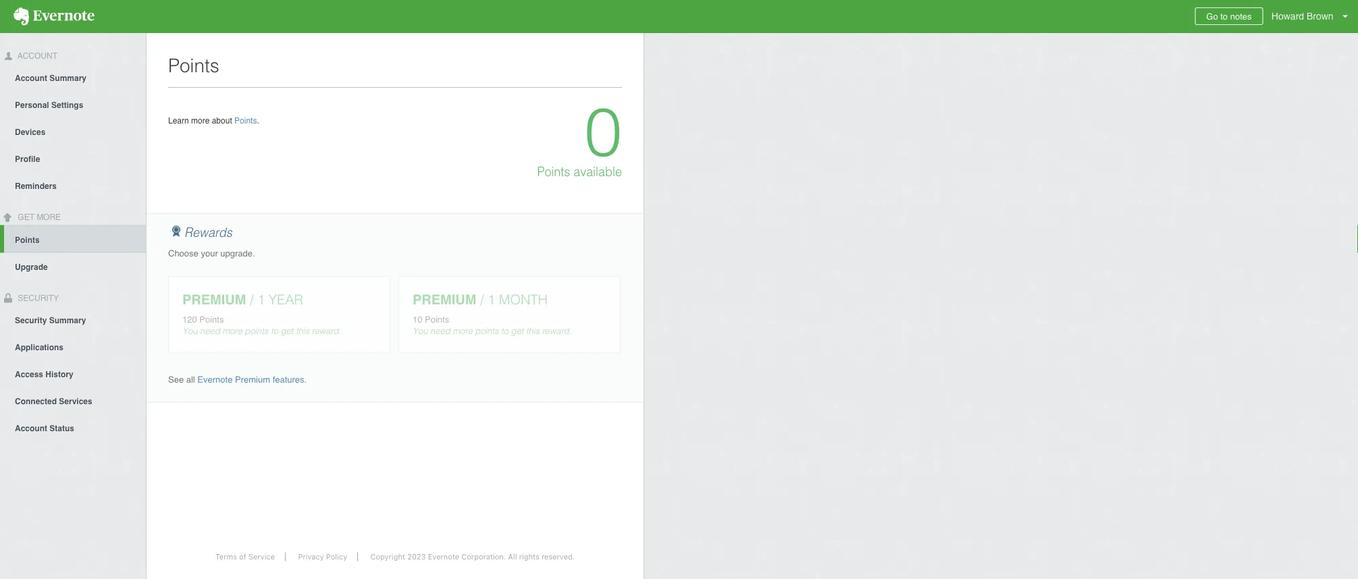 Task type: locate. For each thing, give the bounding box(es) containing it.
this
[[296, 326, 309, 336], [526, 326, 540, 336]]

applications link
[[0, 333, 146, 360]]

0 horizontal spatial premium
[[182, 292, 246, 308]]

reward. inside premium / 1 month 10 points you need more points to get this reward.
[[542, 326, 571, 336]]

you for / 1 year
[[182, 326, 197, 336]]

account up account summary
[[16, 51, 57, 61]]

.
[[257, 116, 259, 125]]

1 horizontal spatial premium
[[413, 292, 476, 308]]

1 vertical spatial account
[[15, 73, 47, 83]]

points down get
[[15, 235, 40, 245]]

to down month in the left bottom of the page
[[501, 326, 509, 336]]

0 vertical spatial account
[[16, 51, 57, 61]]

choose your upgrade.
[[168, 249, 255, 259]]

get
[[18, 213, 34, 222]]

evernote
[[197, 375, 233, 385], [428, 553, 459, 562]]

get for month
[[511, 326, 524, 336]]

1 left "year" at bottom left
[[257, 292, 265, 308]]

0 vertical spatial evernote
[[197, 375, 233, 385]]

reward. inside premium / 1 year 120 points you need more points to get this reward.
[[312, 326, 341, 336]]

need for / 1 month
[[430, 326, 450, 336]]

evernote for premium
[[197, 375, 233, 385]]

reserved.
[[542, 553, 575, 562]]

account for account status
[[15, 424, 47, 433]]

0 horizontal spatial points
[[245, 326, 268, 336]]

1 horizontal spatial evernote
[[428, 553, 459, 562]]

evernote image
[[0, 7, 108, 26]]

more for / 1 year
[[222, 326, 242, 336]]

0 horizontal spatial you
[[182, 326, 197, 336]]

points right 10
[[425, 314, 449, 324]]

points inside premium / 1 month 10 points you need more points to get this reward.
[[475, 326, 499, 336]]

/ inside premium / 1 year 120 points you need more points to get this reward.
[[250, 292, 254, 308]]

/ inside premium / 1 month 10 points you need more points to get this reward.
[[480, 292, 484, 308]]

/
[[250, 292, 254, 308], [480, 292, 484, 308]]

to right go
[[1221, 11, 1228, 21]]

1
[[257, 292, 265, 308], [488, 292, 495, 308]]

security up security summary
[[16, 294, 59, 303]]

service
[[248, 553, 275, 562]]

2 reward. from the left
[[542, 326, 571, 336]]

this for month
[[526, 326, 540, 336]]

more
[[191, 116, 210, 125], [222, 326, 242, 336], [453, 326, 473, 336]]

1 inside premium / 1 month 10 points you need more points to get this reward.
[[488, 292, 495, 308]]

features.
[[273, 375, 307, 385]]

1 you from the left
[[182, 326, 197, 336]]

get down month in the left bottom of the page
[[511, 326, 524, 336]]

go to notes link
[[1195, 7, 1263, 25]]

120
[[182, 314, 197, 324]]

2 this from the left
[[526, 326, 540, 336]]

points inside premium / 1 year 120 points you need more points to get this reward.
[[245, 326, 268, 336]]

1 left month in the left bottom of the page
[[488, 292, 495, 308]]

1 points from the left
[[245, 326, 268, 336]]

account for account
[[16, 51, 57, 61]]

premium for / 1 month
[[413, 292, 476, 308]]

1 horizontal spatial reward.
[[542, 326, 571, 336]]

more
[[37, 213, 61, 222]]

/ for / 1 month
[[480, 292, 484, 308]]

account
[[16, 51, 57, 61], [15, 73, 47, 83], [15, 424, 47, 433]]

month
[[499, 292, 548, 308]]

this down month in the left bottom of the page
[[526, 326, 540, 336]]

privacy
[[298, 553, 324, 562]]

2 horizontal spatial to
[[1221, 11, 1228, 21]]

you inside premium / 1 year 120 points you need more points to get this reward.
[[182, 326, 197, 336]]

summary
[[50, 73, 86, 83], [49, 316, 86, 325]]

1 get from the left
[[281, 326, 293, 336]]

points link
[[234, 116, 257, 125], [4, 225, 146, 253]]

2 / from the left
[[480, 292, 484, 308]]

evernote right 2023
[[428, 553, 459, 562]]

more inside premium / 1 year 120 points you need more points to get this reward.
[[222, 326, 242, 336]]

1 horizontal spatial this
[[526, 326, 540, 336]]

1 horizontal spatial 1
[[488, 292, 495, 308]]

1 vertical spatial summary
[[49, 316, 86, 325]]

you inside premium / 1 month 10 points you need more points to get this reward.
[[413, 326, 428, 336]]

reward. for / 1 month
[[542, 326, 571, 336]]

premium
[[182, 292, 246, 308], [413, 292, 476, 308]]

2 get from the left
[[511, 326, 524, 336]]

evernote link
[[0, 0, 108, 33]]

1 need from the left
[[200, 326, 220, 336]]

devices
[[15, 128, 46, 137]]

this down "year" at bottom left
[[296, 326, 309, 336]]

premium inside premium / 1 year 120 points you need more points to get this reward.
[[182, 292, 246, 308]]

premium
[[235, 375, 270, 385]]

0 horizontal spatial reward.
[[312, 326, 341, 336]]

to
[[1221, 11, 1228, 21], [271, 326, 278, 336], [501, 326, 509, 336]]

2 1 from the left
[[488, 292, 495, 308]]

1 vertical spatial security
[[15, 316, 47, 325]]

howard brown
[[1272, 11, 1334, 22]]

to inside premium / 1 year 120 points you need more points to get this reward.
[[271, 326, 278, 336]]

get
[[281, 326, 293, 336], [511, 326, 524, 336]]

rights
[[519, 553, 540, 562]]

learn more about points .
[[168, 116, 259, 125]]

2 you from the left
[[413, 326, 428, 336]]

you down 10
[[413, 326, 428, 336]]

1 / from the left
[[250, 292, 254, 308]]

points
[[168, 55, 219, 76], [234, 116, 257, 125], [537, 165, 570, 179], [15, 235, 40, 245], [199, 314, 224, 324], [425, 314, 449, 324]]

1 horizontal spatial points
[[475, 326, 499, 336]]

0 horizontal spatial get
[[281, 326, 293, 336]]

get inside premium / 1 year 120 points you need more points to get this reward.
[[281, 326, 293, 336]]

about
[[212, 116, 232, 125]]

this inside premium / 1 month 10 points you need more points to get this reward.
[[526, 326, 540, 336]]

of
[[239, 553, 246, 562]]

1 horizontal spatial points link
[[234, 116, 257, 125]]

your
[[201, 249, 218, 259]]

1 vertical spatial evernote
[[428, 553, 459, 562]]

notes
[[1230, 11, 1252, 21]]

terms of service
[[215, 553, 275, 562]]

0 horizontal spatial 1
[[257, 292, 265, 308]]

1 vertical spatial points link
[[4, 225, 146, 253]]

account down connected
[[15, 424, 47, 433]]

history
[[46, 370, 73, 379]]

to down "year" at bottom left
[[271, 326, 278, 336]]

upgrade
[[15, 262, 48, 272]]

need
[[200, 326, 220, 336], [430, 326, 450, 336]]

summary up applications link
[[49, 316, 86, 325]]

points
[[245, 326, 268, 336], [475, 326, 499, 336]]

1 1 from the left
[[257, 292, 265, 308]]

rewards
[[184, 226, 232, 239]]

0 horizontal spatial need
[[200, 326, 220, 336]]

2 points from the left
[[475, 326, 499, 336]]

1 horizontal spatial /
[[480, 292, 484, 308]]

premium up 10
[[413, 292, 476, 308]]

need for / 1 year
[[200, 326, 220, 336]]

points link down "more"
[[4, 225, 146, 253]]

2 need from the left
[[430, 326, 450, 336]]

reward.
[[312, 326, 341, 336], [542, 326, 571, 336]]

to for / 1 year
[[271, 326, 278, 336]]

account up the "personal"
[[15, 73, 47, 83]]

get inside premium / 1 month 10 points you need more points to get this reward.
[[511, 326, 524, 336]]

copyright
[[370, 553, 405, 562]]

available
[[574, 165, 622, 179]]

points right 'about'
[[234, 116, 257, 125]]

0 horizontal spatial to
[[271, 326, 278, 336]]

applications
[[15, 343, 63, 352]]

evernote right the all
[[197, 375, 233, 385]]

devices link
[[0, 118, 146, 145]]

this inside premium / 1 year 120 points you need more points to get this reward.
[[296, 326, 309, 336]]

premium up the 120
[[182, 292, 246, 308]]

to inside premium / 1 month 10 points you need more points to get this reward.
[[501, 326, 509, 336]]

1 horizontal spatial get
[[511, 326, 524, 336]]

2 premium from the left
[[413, 292, 476, 308]]

security
[[16, 294, 59, 303], [15, 316, 47, 325]]

0 vertical spatial summary
[[50, 73, 86, 83]]

points link right 'about'
[[234, 116, 257, 125]]

summary for account summary
[[50, 73, 86, 83]]

/ left "year" at bottom left
[[250, 292, 254, 308]]

2 vertical spatial account
[[15, 424, 47, 433]]

/ left month in the left bottom of the page
[[480, 292, 484, 308]]

summary for security summary
[[49, 316, 86, 325]]

0 horizontal spatial points link
[[4, 225, 146, 253]]

0 horizontal spatial this
[[296, 326, 309, 336]]

points for / 1 year
[[245, 326, 268, 336]]

reminders
[[15, 182, 57, 191]]

points up learn
[[168, 55, 219, 76]]

copyright 2023 evernote corporation. all rights reserved.
[[370, 553, 575, 562]]

1 premium from the left
[[182, 292, 246, 308]]

reminders link
[[0, 172, 146, 199]]

premium / 1 year 120 points you need more points to get this reward.
[[182, 292, 341, 336]]

10
[[413, 314, 422, 324]]

0 horizontal spatial evernote
[[197, 375, 233, 385]]

points for / 1 month
[[475, 326, 499, 336]]

upgrade.
[[220, 249, 255, 259]]

1 reward. from the left
[[312, 326, 341, 336]]

1 this from the left
[[296, 326, 309, 336]]

1 horizontal spatial you
[[413, 326, 428, 336]]

go to notes
[[1207, 11, 1252, 21]]

need inside premium / 1 year 120 points you need more points to get this reward.
[[200, 326, 220, 336]]

upgrade link
[[0, 253, 146, 280]]

points inside premium / 1 year 120 points you need more points to get this reward.
[[199, 314, 224, 324]]

1 horizontal spatial more
[[222, 326, 242, 336]]

2 horizontal spatial more
[[453, 326, 473, 336]]

you down the 120
[[182, 326, 197, 336]]

get down "year" at bottom left
[[281, 326, 293, 336]]

see
[[168, 375, 184, 385]]

points right the 120
[[199, 314, 224, 324]]

you
[[182, 326, 197, 336], [413, 326, 428, 336]]

0 horizontal spatial /
[[250, 292, 254, 308]]

points left available
[[537, 165, 570, 179]]

1 horizontal spatial to
[[501, 326, 509, 336]]

1 horizontal spatial need
[[430, 326, 450, 336]]

points inside premium / 1 month 10 points you need more points to get this reward.
[[425, 314, 449, 324]]

security for security summary
[[15, 316, 47, 325]]

0 points available
[[537, 94, 622, 179]]

security up applications
[[15, 316, 47, 325]]

more inside premium / 1 month 10 points you need more points to get this reward.
[[453, 326, 473, 336]]

summary up personal settings link
[[50, 73, 86, 83]]

personal
[[15, 101, 49, 110]]

account status link
[[0, 414, 146, 441]]

need inside premium / 1 month 10 points you need more points to get this reward.
[[430, 326, 450, 336]]

0 vertical spatial security
[[16, 294, 59, 303]]

settings
[[51, 101, 83, 110]]

to for / 1 month
[[501, 326, 509, 336]]

premium inside premium / 1 month 10 points you need more points to get this reward.
[[413, 292, 476, 308]]

1 inside premium / 1 year 120 points you need more points to get this reward.
[[257, 292, 265, 308]]



Task type: vqa. For each thing, say whether or not it's contained in the screenshot.
on to the left
no



Task type: describe. For each thing, give the bounding box(es) containing it.
account status
[[15, 424, 74, 433]]

terms of service link
[[205, 553, 286, 562]]

0 horizontal spatial more
[[191, 116, 210, 125]]

connected
[[15, 397, 57, 406]]

get for year
[[281, 326, 293, 336]]

evernote for corporation.
[[428, 553, 459, 562]]

2023
[[407, 553, 426, 562]]

choose
[[168, 249, 198, 259]]

premium / 1 month 10 points you need more points to get this reward.
[[413, 292, 571, 336]]

you for / 1 month
[[413, 326, 428, 336]]

personal settings link
[[0, 91, 146, 118]]

services
[[59, 397, 92, 406]]

corporation.
[[462, 553, 506, 562]]

go
[[1207, 11, 1218, 21]]

privacy policy link
[[288, 553, 358, 562]]

all
[[508, 553, 517, 562]]

access history
[[15, 370, 73, 379]]

privacy policy
[[298, 553, 347, 562]]

access
[[15, 370, 43, 379]]

evernote premium features. link
[[197, 375, 307, 385]]

policy
[[326, 553, 347, 562]]

profile link
[[0, 145, 146, 172]]

security summary link
[[0, 306, 146, 333]]

more for / 1 month
[[453, 326, 473, 336]]

account summary
[[15, 73, 86, 83]]

profile
[[15, 155, 40, 164]]

all
[[186, 375, 195, 385]]

premium for / 1 year
[[182, 292, 246, 308]]

1 for year
[[257, 292, 265, 308]]

status
[[50, 424, 74, 433]]

year
[[269, 292, 303, 308]]

this for year
[[296, 326, 309, 336]]

points inside 0 points available
[[537, 165, 570, 179]]

get more
[[16, 213, 61, 222]]

security summary
[[15, 316, 86, 325]]

access history link
[[0, 360, 146, 387]]

/ for / 1 year
[[250, 292, 254, 308]]

1 for month
[[488, 292, 495, 308]]

0 vertical spatial points link
[[234, 116, 257, 125]]

see all evernote premium features.
[[168, 375, 307, 385]]

security for security
[[16, 294, 59, 303]]

learn
[[168, 116, 189, 125]]

howard brown link
[[1268, 0, 1358, 33]]

0
[[585, 94, 622, 171]]

terms
[[215, 553, 237, 562]]

reward. for / 1 year
[[312, 326, 341, 336]]

howard
[[1272, 11, 1304, 22]]

account for account summary
[[15, 73, 47, 83]]

account summary link
[[0, 64, 146, 91]]

personal settings
[[15, 101, 83, 110]]

connected services
[[15, 397, 92, 406]]

brown
[[1307, 11, 1334, 22]]

connected services link
[[0, 387, 146, 414]]



